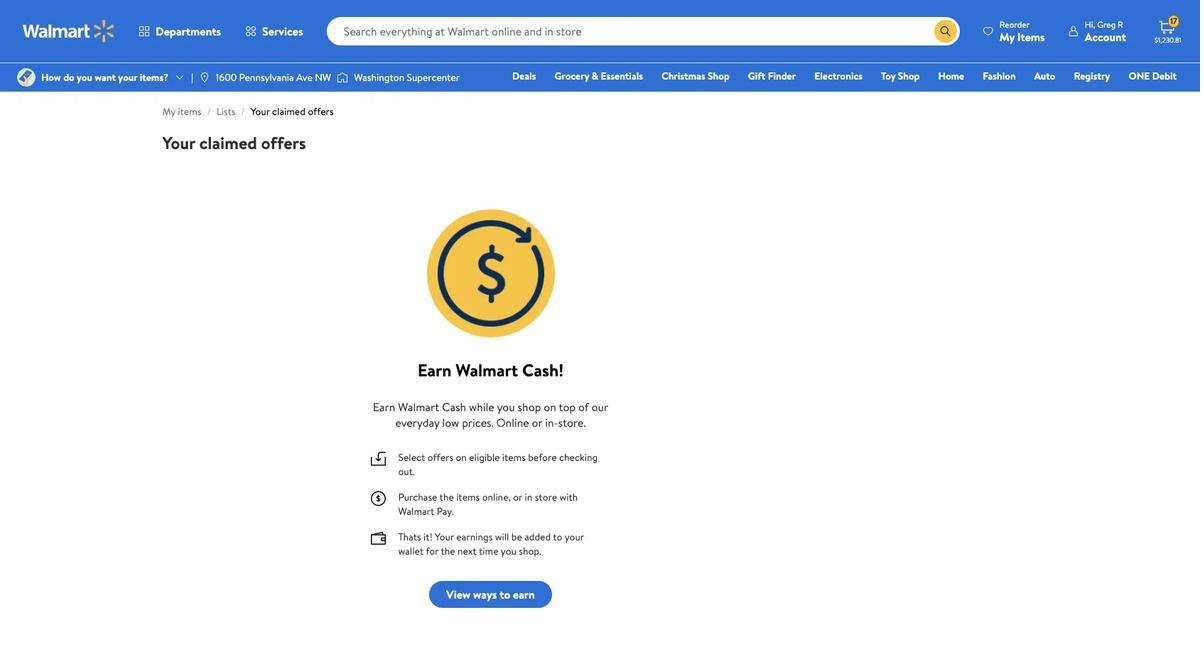Task type: describe. For each thing, give the bounding box(es) containing it.
 image for washington supercenter
[[337, 70, 348, 85]]

your claimed offers link
[[251, 104, 334, 119]]

$1,230.81
[[1155, 35, 1181, 45]]

items inside select offers on eligible items before checking out.
[[502, 450, 526, 465]]

auto link
[[1028, 68, 1062, 84]]

reorder my items
[[1000, 18, 1045, 44]]

2 / from the left
[[241, 104, 245, 119]]

thats
[[398, 530, 421, 544]]

thats it! your earnings will be added to your wallet for the next time you shop.
[[398, 530, 584, 558]]

shop.
[[519, 544, 541, 558]]

nw
[[315, 70, 331, 85]]

earn for earn walmart cash!
[[418, 358, 452, 382]]

account
[[1085, 29, 1126, 44]]

my inside the 'reorder my items'
[[1000, 29, 1015, 44]]

my items link
[[162, 104, 201, 119]]

view ways to earn
[[446, 587, 535, 603]]

how do you want your items?
[[41, 70, 168, 85]]

want
[[95, 70, 116, 85]]

be
[[511, 530, 522, 544]]

your claimed offers
[[162, 131, 306, 155]]

deals link
[[506, 68, 542, 84]]

washington supercenter
[[354, 70, 460, 85]]

Search search field
[[327, 17, 960, 45]]

on inside select offers on eligible items before checking out.
[[456, 450, 467, 465]]

services
[[262, 23, 303, 39]]

pay.
[[437, 504, 454, 519]]

one debit link
[[1122, 68, 1183, 84]]

departments
[[156, 23, 221, 39]]

home
[[938, 69, 964, 83]]

added
[[524, 530, 551, 544]]

departments button
[[126, 14, 233, 48]]

wallet
[[398, 544, 424, 558]]

hi,
[[1085, 18, 1095, 30]]

purchase
[[398, 490, 437, 504]]

lists link
[[217, 104, 236, 119]]

&
[[592, 69, 598, 83]]

items?
[[140, 70, 168, 85]]

shop for toy shop
[[898, 69, 920, 83]]

walmart inside purchase the items online, or in store with walmart pay.
[[398, 504, 434, 519]]

shop
[[518, 399, 541, 415]]

ways
[[473, 587, 497, 603]]

fashion link
[[976, 68, 1022, 84]]

in
[[525, 490, 532, 504]]

finder
[[768, 69, 796, 83]]

supercenter
[[407, 70, 460, 85]]

services button
[[233, 14, 315, 48]]

17
[[1170, 15, 1177, 27]]

1 vertical spatial to
[[500, 587, 510, 603]]

0 vertical spatial items
[[178, 104, 201, 119]]

items
[[1017, 29, 1045, 44]]

0 horizontal spatial offers
[[261, 131, 306, 155]]

view ways to earn link
[[429, 581, 552, 608]]

online
[[496, 415, 529, 431]]

cash
[[442, 399, 466, 415]]

christmas
[[661, 69, 705, 83]]

out.
[[398, 465, 415, 479]]

greg
[[1097, 18, 1116, 30]]

store.
[[558, 415, 586, 431]]

toy shop
[[881, 69, 920, 83]]

you inside thats it! your earnings will be added to your wallet for the next time you shop.
[[501, 544, 516, 558]]

0 vertical spatial your
[[118, 70, 137, 85]]

electronics
[[814, 69, 863, 83]]

r
[[1118, 18, 1123, 30]]

pennsylvania
[[239, 70, 294, 85]]

gift finder
[[748, 69, 796, 83]]

grocery & essentials link
[[548, 68, 649, 84]]

or inside earn walmart cash while you shop on top of our everyday low prices. online or in-store.
[[532, 415, 542, 431]]

earn
[[513, 587, 535, 603]]

the inside thats it! your earnings will be added to your wallet for the next time you shop.
[[441, 544, 455, 558]]

washington
[[354, 70, 404, 85]]

search icon image
[[940, 26, 951, 37]]

grocery & essentials
[[555, 69, 643, 83]]

items inside purchase the items online, or in store with walmart pay.
[[456, 490, 480, 504]]

grocery
[[555, 69, 589, 83]]

ave
[[296, 70, 312, 85]]

gift
[[748, 69, 765, 83]]

essentials
[[601, 69, 643, 83]]

earn walmart cash!
[[418, 358, 564, 382]]

store
[[535, 490, 557, 504]]

walmart image
[[23, 20, 115, 43]]

prices.
[[462, 415, 494, 431]]



Task type: locate. For each thing, give the bounding box(es) containing it.
1 vertical spatial my
[[162, 104, 175, 119]]

or
[[532, 415, 542, 431], [513, 490, 522, 504]]

your right added
[[565, 530, 584, 544]]

one debit walmart+
[[1129, 69, 1177, 103]]

/ right the 'lists'
[[241, 104, 245, 119]]

walmart+ link
[[1128, 88, 1183, 104]]

1 vertical spatial items
[[502, 450, 526, 465]]

auto
[[1034, 69, 1055, 83]]

0 horizontal spatial your
[[118, 70, 137, 85]]

with
[[559, 490, 578, 504]]

my
[[1000, 29, 1015, 44], [162, 104, 175, 119]]

shop inside christmas shop "link"
[[708, 69, 730, 83]]

1 horizontal spatial offers
[[308, 104, 334, 119]]

0 horizontal spatial my
[[162, 104, 175, 119]]

to inside thats it! your earnings will be added to your wallet for the next time you shop.
[[553, 530, 562, 544]]

1 horizontal spatial on
[[544, 399, 556, 415]]

earn walmart cash while you shop on top of our everyday low prices. online or in-store.
[[373, 399, 608, 431]]

it!
[[424, 530, 432, 544]]

items right pay.
[[456, 490, 480, 504]]

fashion
[[983, 69, 1016, 83]]

you inside earn walmart cash while you shop on top of our everyday low prices. online or in-store.
[[497, 399, 515, 415]]

2 horizontal spatial your
[[435, 530, 454, 544]]

walmart up thats
[[398, 504, 434, 519]]

0 vertical spatial earn
[[418, 358, 452, 382]]

shop right toy
[[898, 69, 920, 83]]

0 horizontal spatial or
[[513, 490, 522, 504]]

low
[[442, 415, 459, 431]]

offers down 'your claimed offers' link at top
[[261, 131, 306, 155]]

2 horizontal spatial items
[[502, 450, 526, 465]]

walmart for cash!
[[456, 358, 518, 382]]

the inside purchase the items online, or in store with walmart pay.
[[439, 490, 454, 504]]

registry link
[[1067, 68, 1116, 84]]

shop inside "toy shop" link
[[898, 69, 920, 83]]

on left top
[[544, 399, 556, 415]]

2 vertical spatial offers
[[427, 450, 453, 465]]

checking
[[559, 450, 598, 465]]

0 vertical spatial my
[[1000, 29, 1015, 44]]

0 vertical spatial you
[[77, 70, 92, 85]]

to left earn
[[500, 587, 510, 603]]

2 vertical spatial items
[[456, 490, 480, 504]]

purchase the items online, or in store with walmart pay.
[[398, 490, 578, 519]]

registry
[[1074, 69, 1110, 83]]

earnings
[[456, 530, 493, 544]]

claimed down 1600 pennsylvania ave nw
[[272, 104, 305, 119]]

1 vertical spatial offers
[[261, 131, 306, 155]]

1 vertical spatial your
[[162, 131, 195, 155]]

toy
[[881, 69, 896, 83]]

claimed down the 'lists'
[[199, 131, 257, 155]]

in-
[[545, 415, 558, 431]]

on left eligible
[[456, 450, 467, 465]]

0 horizontal spatial items
[[178, 104, 201, 119]]

your right it!
[[435, 530, 454, 544]]

0 horizontal spatial /
[[207, 104, 211, 119]]

items down |
[[178, 104, 201, 119]]

one
[[1129, 69, 1150, 83]]

1 horizontal spatial /
[[241, 104, 245, 119]]

offers down nw on the left top of page
[[308, 104, 334, 119]]

the
[[439, 490, 454, 504], [441, 544, 455, 558]]

the right purchase
[[439, 490, 454, 504]]

0 horizontal spatial  image
[[17, 68, 36, 87]]

your down my items link
[[162, 131, 195, 155]]

0 vertical spatial claimed
[[272, 104, 305, 119]]

my down the items?
[[162, 104, 175, 119]]

0 horizontal spatial shop
[[708, 69, 730, 83]]

my left items
[[1000, 29, 1015, 44]]

earn inside earn walmart cash while you shop on top of our everyday low prices. online or in-store.
[[373, 399, 395, 415]]

0 horizontal spatial on
[[456, 450, 467, 465]]

gift finder link
[[742, 68, 802, 84]]

your inside thats it! your earnings will be added to your wallet for the next time you shop.
[[435, 530, 454, 544]]

1 vertical spatial earn
[[373, 399, 395, 415]]

1 horizontal spatial claimed
[[272, 104, 305, 119]]

of
[[578, 399, 589, 415]]

lists
[[217, 104, 236, 119]]

on inside earn walmart cash while you shop on top of our everyday low prices. online or in-store.
[[544, 399, 556, 415]]

christmas shop
[[661, 69, 730, 83]]

0 vertical spatial or
[[532, 415, 542, 431]]

walmart
[[456, 358, 518, 382], [398, 399, 439, 415], [398, 504, 434, 519]]

earn up cash
[[418, 358, 452, 382]]

to right added
[[553, 530, 562, 544]]

0 horizontal spatial your
[[162, 131, 195, 155]]

1 horizontal spatial shop
[[898, 69, 920, 83]]

on
[[544, 399, 556, 415], [456, 450, 467, 465]]

walmart inside earn walmart cash while you shop on top of our everyday low prices. online or in-store.
[[398, 399, 439, 415]]

or inside purchase the items online, or in store with walmart pay.
[[513, 490, 522, 504]]

time
[[479, 544, 498, 558]]

for
[[426, 544, 439, 558]]

will
[[495, 530, 509, 544]]

debit
[[1152, 69, 1177, 83]]

claimed
[[272, 104, 305, 119], [199, 131, 257, 155]]

0 vertical spatial walmart
[[456, 358, 518, 382]]

1 shop from the left
[[708, 69, 730, 83]]

2 vertical spatial walmart
[[398, 504, 434, 519]]

shop for christmas shop
[[708, 69, 730, 83]]

offers right the select
[[427, 450, 453, 465]]

cash!
[[522, 358, 564, 382]]

1 vertical spatial the
[[441, 544, 455, 558]]

walmart up "while"
[[456, 358, 518, 382]]

how
[[41, 70, 61, 85]]

0 vertical spatial the
[[439, 490, 454, 504]]

do
[[63, 70, 74, 85]]

offers inside select offers on eligible items before checking out.
[[427, 450, 453, 465]]

1 / from the left
[[207, 104, 211, 119]]

0 horizontal spatial earn
[[373, 399, 395, 415]]

your right lists link on the left top of the page
[[251, 104, 270, 119]]

you
[[77, 70, 92, 85], [497, 399, 515, 415], [501, 544, 516, 558]]

toy shop link
[[875, 68, 926, 84]]

shop
[[708, 69, 730, 83], [898, 69, 920, 83]]

0 horizontal spatial claimed
[[199, 131, 257, 155]]

Walmart Site-Wide search field
[[327, 17, 960, 45]]

before
[[528, 450, 557, 465]]

1 vertical spatial or
[[513, 490, 522, 504]]

 image
[[199, 72, 210, 83]]

 image right nw on the left top of page
[[337, 70, 348, 85]]

0 vertical spatial on
[[544, 399, 556, 415]]

2 vertical spatial you
[[501, 544, 516, 558]]

online,
[[482, 490, 511, 504]]

items left before
[[502, 450, 526, 465]]

earn left everyday
[[373, 399, 395, 415]]

1 vertical spatial claimed
[[199, 131, 257, 155]]

my items / lists / your claimed offers
[[162, 104, 334, 119]]

your
[[251, 104, 270, 119], [162, 131, 195, 155], [435, 530, 454, 544]]

electronics link
[[808, 68, 869, 84]]

1 horizontal spatial your
[[565, 530, 584, 544]]

or left in-
[[532, 415, 542, 431]]

walmart for cash
[[398, 399, 439, 415]]

1 vertical spatial you
[[497, 399, 515, 415]]

1600 pennsylvania ave nw
[[216, 70, 331, 85]]

shop right christmas
[[708, 69, 730, 83]]

 image left how
[[17, 68, 36, 87]]

1 horizontal spatial earn
[[418, 358, 452, 382]]

|
[[191, 70, 193, 85]]

to
[[553, 530, 562, 544], [500, 587, 510, 603]]

 image for how do you want your items?
[[17, 68, 36, 87]]

top
[[559, 399, 576, 415]]

/ left lists link on the left top of the page
[[207, 104, 211, 119]]

1 horizontal spatial items
[[456, 490, 480, 504]]

0 horizontal spatial to
[[500, 587, 510, 603]]

walmart+
[[1134, 89, 1177, 103]]

you left shop
[[497, 399, 515, 415]]

1 vertical spatial on
[[456, 450, 467, 465]]

items
[[178, 104, 201, 119], [502, 450, 526, 465], [456, 490, 480, 504]]

our
[[592, 399, 608, 415]]

you right do
[[77, 70, 92, 85]]

1 horizontal spatial your
[[251, 104, 270, 119]]

hi, greg r account
[[1085, 18, 1126, 44]]

1 horizontal spatial my
[[1000, 29, 1015, 44]]

2 horizontal spatial offers
[[427, 450, 453, 465]]

0 vertical spatial offers
[[308, 104, 334, 119]]

1 horizontal spatial or
[[532, 415, 542, 431]]

the right for
[[441, 544, 455, 558]]

your right want at the left top of the page
[[118, 70, 137, 85]]

your inside thats it! your earnings will be added to your wallet for the next time you shop.
[[565, 530, 584, 544]]

next
[[458, 544, 477, 558]]

deals
[[512, 69, 536, 83]]

2 vertical spatial your
[[435, 530, 454, 544]]

 image
[[17, 68, 36, 87], [337, 70, 348, 85]]

1 vertical spatial your
[[565, 530, 584, 544]]

christmas shop link
[[655, 68, 736, 84]]

you right time
[[501, 544, 516, 558]]

walmart left cash
[[398, 399, 439, 415]]

0 vertical spatial to
[[553, 530, 562, 544]]

everyday
[[395, 415, 439, 431]]

1 vertical spatial walmart
[[398, 399, 439, 415]]

1 horizontal spatial  image
[[337, 70, 348, 85]]

2 shop from the left
[[898, 69, 920, 83]]

earn for earn walmart cash while you shop on top of our everyday low prices. online or in-store.
[[373, 399, 395, 415]]

while
[[469, 399, 494, 415]]

reorder
[[1000, 18, 1030, 30]]

or left in
[[513, 490, 522, 504]]

0 vertical spatial your
[[251, 104, 270, 119]]

1 horizontal spatial to
[[553, 530, 562, 544]]



Task type: vqa. For each thing, say whether or not it's contained in the screenshot.
225/50R17 within the 2011 Honda Accord | Tire size: 225/50R17 93V These tires are a good fit
no



